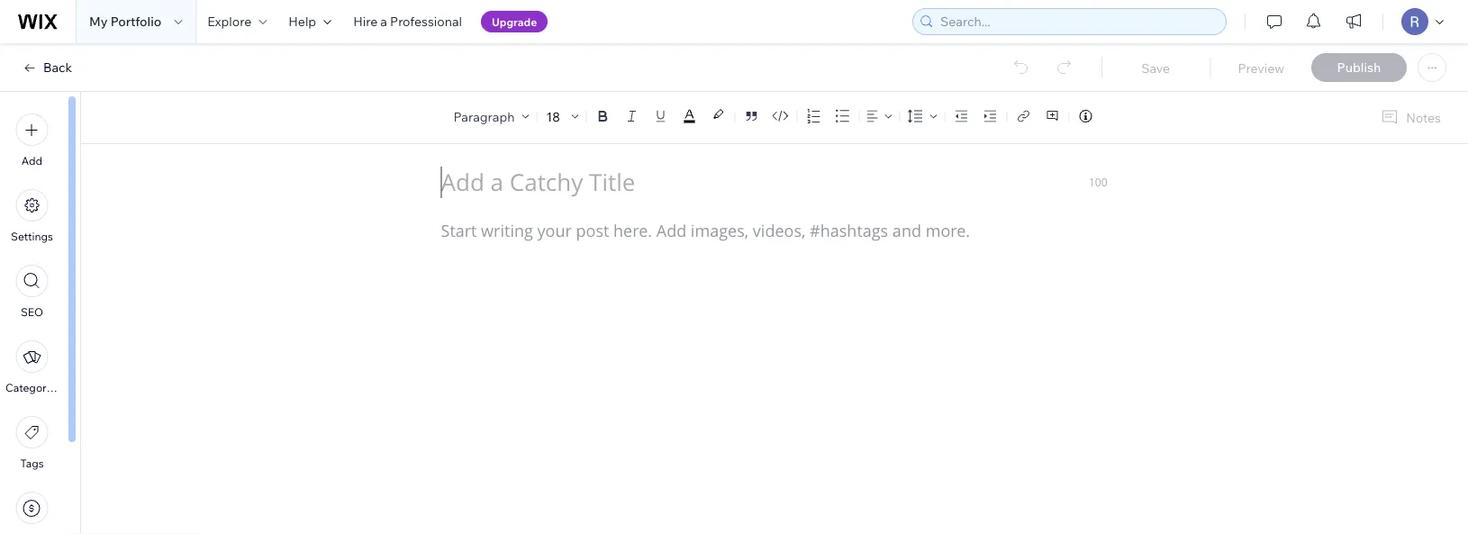 Task type: describe. For each thing, give the bounding box(es) containing it.
help button
[[278, 0, 342, 43]]

add button
[[16, 113, 48, 168]]

hire
[[353, 14, 378, 29]]

my
[[89, 14, 108, 29]]

paragraph button
[[450, 104, 533, 129]]

Search... field
[[935, 9, 1220, 34]]

explore
[[207, 14, 252, 29]]

Add a Catchy Title text field
[[441, 167, 1089, 198]]

menu containing add
[[0, 103, 64, 534]]

Font Size field
[[544, 107, 564, 125]]

settings
[[11, 230, 53, 243]]

tags button
[[16, 416, 48, 470]]

upgrade button
[[481, 11, 548, 32]]

tags
[[20, 457, 44, 470]]



Task type: vqa. For each thing, say whether or not it's contained in the screenshot.
Help button
yes



Task type: locate. For each thing, give the bounding box(es) containing it.
my portfolio
[[89, 14, 162, 29]]

help
[[288, 14, 316, 29]]

professional
[[390, 14, 462, 29]]

portfolio
[[110, 14, 162, 29]]

back
[[43, 59, 72, 75]]

hire a professional
[[353, 14, 462, 29]]

100
[[1089, 175, 1107, 190]]

add
[[21, 154, 42, 168]]

categories button
[[5, 340, 61, 394]]

notes
[[1406, 109, 1441, 125]]

menu
[[0, 103, 64, 534]]

seo button
[[16, 265, 48, 319]]

seo
[[21, 305, 43, 319]]

notes button
[[1374, 105, 1446, 130]]

hire a professional link
[[342, 0, 473, 43]]

a
[[380, 14, 387, 29]]

paragraph
[[454, 108, 515, 124]]

back button
[[22, 59, 72, 76]]

categories
[[5, 381, 61, 394]]

settings button
[[11, 189, 53, 243]]

upgrade
[[492, 15, 537, 28]]



